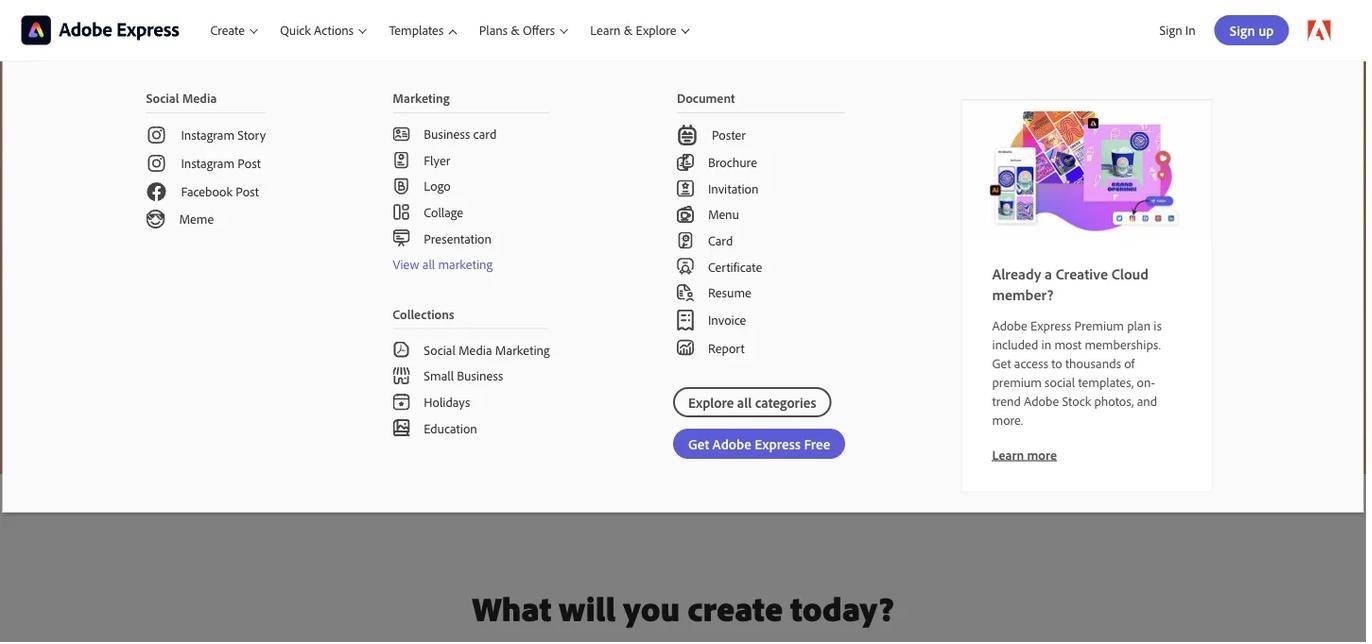 Task type: vqa. For each thing, say whether or not it's contained in the screenshot.
Friday
no



Task type: describe. For each thing, give the bounding box(es) containing it.
what will you create today?
[[472, 588, 894, 631]]

premium
[[1074, 317, 1124, 334]]

card link
[[647, 228, 876, 254]]

is
[[1154, 317, 1162, 334]]

stock
[[1062, 393, 1091, 409]]

collage icon image
[[393, 204, 410, 221]]

business card icon image
[[393, 126, 410, 143]]

plan
[[1127, 317, 1151, 334]]

posters icon image
[[677, 125, 698, 146]]

& for learn
[[624, 22, 633, 38]]

social for social media marketing
[[424, 342, 456, 358]]

quick actions button
[[269, 0, 378, 61]]

card
[[708, 232, 733, 249]]

flyer
[[424, 152, 450, 168]]

in
[[1185, 22, 1196, 38]]

0 vertical spatial business
[[424, 126, 470, 142]]

cloud
[[1112, 264, 1149, 283]]

quick actions
[[280, 22, 354, 38]]

meme icon image
[[146, 210, 165, 229]]

poster link
[[647, 113, 876, 149]]

post for facebook post
[[236, 184, 259, 200]]

create for create easier. dream bigger.
[[447, 272, 489, 291]]

& for plans
[[511, 22, 520, 38]]

quick
[[280, 22, 311, 38]]

resume
[[708, 285, 751, 301]]

poster
[[712, 127, 746, 143]]

business card link
[[362, 113, 580, 147]]

presentation icon image
[[393, 230, 410, 247]]

invitation icon image
[[677, 180, 694, 197]]

easier.
[[492, 272, 532, 291]]

invitation
[[708, 180, 759, 197]]

resume icon image
[[677, 284, 694, 301]]

resume link
[[647, 280, 876, 306]]

you
[[623, 588, 680, 631]]

logo icon image for small business
[[393, 368, 410, 385]]

in
[[1041, 336, 1051, 353]]

a
[[1045, 264, 1052, 283]]

certificate
[[708, 258, 762, 275]]

education link
[[362, 415, 580, 441]]

media for social media
[[182, 90, 217, 106]]

education
[[424, 420, 477, 437]]

report link
[[647, 335, 876, 361]]

templates button
[[378, 0, 468, 61]]

collage link
[[362, 199, 580, 225]]

logo
[[424, 178, 451, 194]]

instagram icon image for instagram story
[[146, 125, 167, 146]]

meme
[[179, 211, 214, 228]]

social media marketing link
[[362, 330, 580, 363]]

marketing inside social media marketing link
[[495, 342, 550, 358]]

sign in
[[1159, 22, 1196, 38]]

post for instagram post
[[238, 155, 261, 172]]

collage
[[424, 204, 463, 221]]

presentation
[[424, 230, 492, 247]]

and
[[1137, 393, 1157, 409]]

facebook icon image
[[146, 182, 167, 202]]

on-
[[1137, 374, 1155, 390]]

plans
[[479, 22, 508, 38]]

facebook post link
[[116, 178, 296, 206]]

story
[[238, 127, 266, 143]]

adobe express image
[[962, 100, 1211, 241]]

instagram story link
[[116, 113, 296, 149]]

learn more link
[[992, 447, 1057, 463]]

explore
[[636, 22, 677, 38]]

today?
[[790, 588, 894, 631]]

media for social media marketing
[[459, 342, 492, 358]]

templates,
[[1078, 374, 1134, 390]]

creative
[[1056, 264, 1108, 283]]

invoice icon image
[[677, 310, 694, 331]]

templates
[[389, 22, 444, 38]]

already
[[992, 264, 1041, 283]]

adobe for premium
[[992, 317, 1027, 334]]

facebook post
[[181, 184, 259, 200]]

instagram post
[[181, 155, 261, 172]]

business card
[[424, 126, 497, 142]]

learn & explore
[[590, 22, 677, 38]]

what
[[472, 588, 551, 631]]

level
[[21, 164, 152, 233]]

marketing
[[438, 256, 493, 273]]

learn for learn more
[[992, 447, 1024, 463]]

learn for learn & explore
[[590, 22, 621, 38]]

actions
[[314, 22, 354, 38]]

menu link
[[647, 202, 876, 228]]

facebook
[[181, 184, 233, 200]]

to
[[1051, 355, 1062, 371]]

memberships.
[[1085, 336, 1161, 353]]

access
[[1014, 355, 1048, 371]]

invoice
[[708, 312, 746, 329]]



Task type: locate. For each thing, give the bounding box(es) containing it.
3 logo icon image from the top
[[393, 368, 410, 385]]

1 vertical spatial adobe
[[992, 317, 1027, 334]]

bigger.
[[583, 272, 625, 291]]

all
[[422, 256, 435, 273]]

post down instagram post at the top of page
[[236, 184, 259, 200]]

0 vertical spatial social
[[146, 90, 179, 106]]

instagram up facebook
[[181, 155, 235, 172]]

create left quick
[[210, 22, 245, 38]]

social for social media
[[146, 90, 179, 106]]

logo icon image inside social media marketing link
[[393, 342, 410, 359]]

0 vertical spatial instagram
[[181, 127, 235, 143]]

flyer icon image
[[393, 152, 410, 169]]

logo icon image for holidays
[[393, 394, 410, 411]]

1 vertical spatial post
[[236, 184, 259, 200]]

1 horizontal spatial express
[[1030, 317, 1071, 334]]

1 vertical spatial marketing
[[495, 342, 550, 358]]

member?
[[992, 285, 1053, 304]]

1 logo icon image from the top
[[393, 178, 410, 195]]

& inside plans & offers dropdown button
[[511, 22, 520, 38]]

instagram icon image down social media on the left of the page
[[146, 125, 167, 146]]

instagram icon image inside "instagram story" link
[[146, 125, 167, 146]]

1 horizontal spatial &
[[624, 22, 633, 38]]

photos,
[[1094, 393, 1134, 409]]

1 horizontal spatial learn
[[992, 447, 1024, 463]]

logo icon image inside logo link
[[393, 178, 410, 195]]

0 horizontal spatial learn
[[590, 22, 621, 38]]

learn inside already a creative cloud member? group
[[992, 447, 1024, 463]]

logo icon image down collections
[[393, 342, 410, 359]]

& right plans in the top of the page
[[511, 22, 520, 38]]

view
[[393, 256, 419, 273]]

instagram up the "instagram post" 'link'
[[181, 127, 235, 143]]

media up the small business link
[[459, 342, 492, 358]]

view all marketing link
[[362, 251, 580, 278]]

2 & from the left
[[624, 22, 633, 38]]

get
[[992, 355, 1011, 371]]

instagram icon image up facebook icon
[[146, 153, 167, 174]]

included
[[992, 336, 1038, 353]]

offers
[[523, 22, 555, 38]]

media inside social media marketing link
[[459, 342, 492, 358]]

1 horizontal spatial marketing
[[495, 342, 550, 358]]

2 logo icon image from the top
[[393, 342, 410, 359]]

greeting card icon image
[[677, 232, 694, 249]]

0 vertical spatial create
[[210, 22, 245, 38]]

adobe express level up.
[[21, 114, 247, 233]]

invitation link
[[647, 175, 876, 202]]

logo icon image for social media marketing
[[393, 342, 410, 359]]

0 vertical spatial media
[[182, 90, 217, 106]]

express
[[123, 114, 233, 157], [1030, 317, 1071, 334]]

social
[[1045, 374, 1075, 390]]

logo icon image inside holidays link
[[393, 394, 410, 411]]

adobe, inc. image
[[21, 16, 180, 45]]

social up small
[[424, 342, 456, 358]]

media
[[182, 90, 217, 106], [459, 342, 492, 358]]

1 instagram icon image from the top
[[146, 125, 167, 146]]

logo icon image for education
[[393, 420, 410, 437]]

card
[[473, 126, 497, 142]]

2 vertical spatial adobe
[[1024, 393, 1059, 409]]

view all marketing
[[393, 256, 493, 273]]

0 vertical spatial express
[[123, 114, 233, 157]]

0 vertical spatial marketing
[[393, 90, 450, 106]]

report icon image
[[677, 339, 694, 357]]

0 horizontal spatial social
[[146, 90, 179, 106]]

menu icon image
[[677, 206, 694, 223]]

marketing up the small business link
[[495, 342, 550, 358]]

& inside learn & explore popup button
[[624, 22, 633, 38]]

instagram for instagram story
[[181, 127, 235, 143]]

1 vertical spatial express
[[1030, 317, 1071, 334]]

document
[[677, 90, 735, 106]]

social up "instagram story" link
[[146, 90, 179, 106]]

post down story
[[238, 155, 261, 172]]

post
[[238, 155, 261, 172], [236, 184, 259, 200]]

learn inside popup button
[[590, 22, 621, 38]]

more
[[1027, 447, 1057, 463]]

sign
[[1159, 22, 1182, 38]]

0 horizontal spatial marketing
[[393, 90, 450, 106]]

logo icon image left small
[[393, 368, 410, 385]]

2 instagram from the top
[[181, 155, 235, 172]]

adobe logo image
[[1308, 20, 1331, 40]]

presentation link
[[362, 225, 580, 251]]

sign in button
[[1156, 14, 1199, 46]]

logo icon image down flyer icon on the left of page
[[393, 178, 410, 195]]

small business
[[424, 368, 503, 384]]

meme link
[[116, 206, 296, 233]]

social media marketing
[[424, 342, 550, 358]]

brochure link
[[647, 149, 876, 175]]

create right all
[[447, 272, 489, 291]]

holidays
[[424, 394, 470, 411]]

instagram icon image
[[146, 125, 167, 146], [146, 153, 167, 174]]

2 instagram icon image from the top
[[146, 153, 167, 174]]

instagram post link
[[116, 149, 296, 178]]

0 horizontal spatial &
[[511, 22, 520, 38]]

small
[[424, 368, 454, 384]]

brochure icon image
[[677, 154, 694, 171]]

express up the in
[[1030, 317, 1071, 334]]

adobe express premium plan is included in most memberships. get access to thousands of premium social templates, on- trend adobe stock photos, and more.
[[992, 317, 1162, 428]]

of
[[1124, 355, 1135, 371]]

marketing
[[393, 90, 450, 106], [495, 342, 550, 358]]

dream
[[536, 272, 579, 291]]

small business link
[[362, 363, 580, 389]]

1 vertical spatial business
[[457, 368, 503, 384]]

adobe for level
[[21, 114, 115, 157]]

more.
[[992, 412, 1023, 428]]

adobe up included
[[992, 317, 1027, 334]]

logo icon image inside education link
[[393, 420, 410, 437]]

1 horizontal spatial social
[[424, 342, 456, 358]]

premium
[[992, 374, 1042, 390]]

adobe down social
[[1024, 393, 1059, 409]]

marketing up business card icon
[[393, 90, 450, 106]]

logo icon image left holidays
[[393, 394, 410, 411]]

express for level
[[123, 114, 233, 157]]

instagram icon image for instagram post
[[146, 153, 167, 174]]

logo icon image for logo
[[393, 178, 410, 195]]

create
[[688, 588, 783, 631]]

create button
[[199, 0, 269, 61]]

create easier. dream bigger.
[[447, 272, 625, 291]]

adobe up level
[[21, 114, 115, 157]]

1 horizontal spatial media
[[459, 342, 492, 358]]

0 vertical spatial learn
[[590, 22, 621, 38]]

already a creative cloud member?
[[992, 264, 1149, 304]]

media up "instagram story" link
[[182, 90, 217, 106]]

1 instagram from the top
[[181, 127, 235, 143]]

business up flyer
[[424, 126, 470, 142]]

create inside "popup button"
[[210, 22, 245, 38]]

instagram
[[181, 127, 235, 143], [181, 155, 235, 172]]

learn
[[590, 22, 621, 38], [992, 447, 1024, 463]]

express for premium
[[1030, 317, 1071, 334]]

0 horizontal spatial create
[[210, 22, 245, 38]]

trend
[[992, 393, 1021, 409]]

instagram inside 'link'
[[181, 155, 235, 172]]

0 horizontal spatial media
[[182, 90, 217, 106]]

instagram story
[[181, 127, 266, 143]]

thousands
[[1065, 355, 1121, 371]]

invoice link
[[647, 306, 876, 335]]

1 vertical spatial create
[[447, 272, 489, 291]]

menu
[[708, 206, 739, 223]]

post inside facebook post link
[[236, 184, 259, 200]]

1 & from the left
[[511, 22, 520, 38]]

brochure
[[708, 154, 757, 171]]

logo icon image left education
[[393, 420, 410, 437]]

logo icon image
[[393, 178, 410, 195], [393, 342, 410, 359], [393, 368, 410, 385], [393, 394, 410, 411], [393, 420, 410, 437]]

5 logo icon image from the top
[[393, 420, 410, 437]]

certificate link
[[647, 254, 876, 280]]

banner icon image
[[677, 258, 694, 275]]

0 vertical spatial adobe
[[21, 114, 115, 157]]

instagram for instagram post
[[181, 155, 235, 172]]

up.
[[164, 164, 247, 233]]

will
[[559, 588, 616, 631]]

1 horizontal spatial create
[[447, 272, 489, 291]]

express inside the adobe express level up.
[[123, 114, 233, 157]]

instagram icon image inside the "instagram post" 'link'
[[146, 153, 167, 174]]

0 vertical spatial post
[[238, 155, 261, 172]]

flyer link
[[362, 147, 580, 173]]

1 vertical spatial instagram
[[181, 155, 235, 172]]

0 horizontal spatial express
[[123, 114, 233, 157]]

1 vertical spatial learn
[[992, 447, 1024, 463]]

1 vertical spatial social
[[424, 342, 456, 358]]

adobe
[[21, 114, 115, 157], [992, 317, 1027, 334], [1024, 393, 1059, 409]]

1 vertical spatial media
[[459, 342, 492, 358]]

adobe inside the adobe express level up.
[[21, 114, 115, 157]]

&
[[511, 22, 520, 38], [624, 22, 633, 38]]

most
[[1054, 336, 1082, 353]]

logo icon image inside the small business link
[[393, 368, 410, 385]]

create for create
[[210, 22, 245, 38]]

learn left more
[[992, 447, 1024, 463]]

logo link
[[362, 173, 580, 199]]

social
[[146, 90, 179, 106], [424, 342, 456, 358]]

learn left explore
[[590, 22, 621, 38]]

1 vertical spatial instagram icon image
[[146, 153, 167, 174]]

express inside adobe express premium plan is included in most memberships. get access to thousands of premium social templates, on- trend adobe stock photos, and more.
[[1030, 317, 1071, 334]]

plans & offers
[[479, 22, 555, 38]]

business down 'social media marketing'
[[457, 368, 503, 384]]

report
[[708, 340, 744, 356]]

learn more
[[992, 447, 1057, 463]]

already a creative cloud member? group
[[2, 61, 1364, 513]]

post inside the "instagram post" 'link'
[[238, 155, 261, 172]]

holidays link
[[362, 389, 580, 415]]

4 logo icon image from the top
[[393, 394, 410, 411]]

& left explore
[[624, 22, 633, 38]]

0 vertical spatial instagram icon image
[[146, 125, 167, 146]]

express down social media on the left of the page
[[123, 114, 233, 157]]



